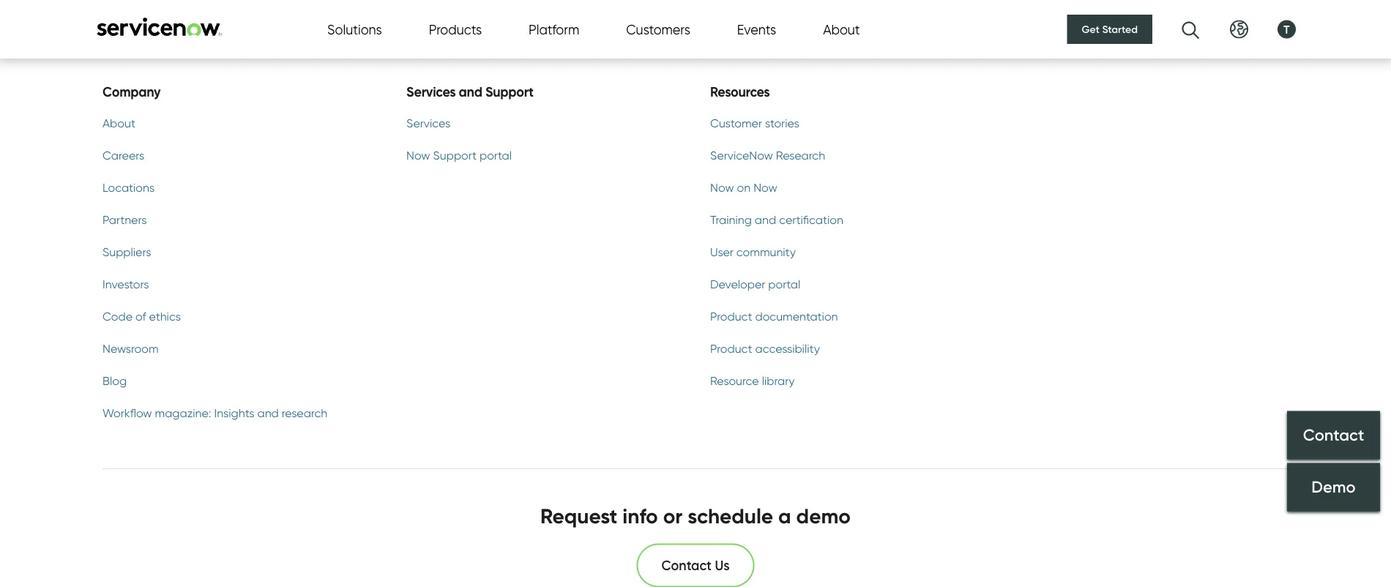 Task type: locate. For each thing, give the bounding box(es) containing it.
servicenow research
[[711, 148, 826, 162]]

products button
[[429, 19, 482, 39]]

now support portal
[[407, 148, 512, 162]]

resources
[[711, 84, 770, 100]]

1 vertical spatial about
[[103, 116, 135, 130]]

contact for contact sales
[[1194, 19, 1238, 34]]

and for training
[[755, 212, 777, 227]]

product documentation link
[[711, 308, 979, 325]]

and
[[459, 84, 483, 100], [755, 212, 777, 227], [257, 406, 279, 420]]

about link
[[103, 114, 371, 132]]

customer stories
[[711, 116, 800, 130]]

developer
[[711, 277, 766, 291]]

2 horizontal spatial contact
[[1304, 425, 1365, 445]]

2 product from the top
[[711, 341, 753, 356]]

product
[[711, 309, 753, 323], [711, 341, 753, 356]]

0 horizontal spatial support
[[433, 148, 477, 162]]

0 vertical spatial portal
[[480, 148, 512, 162]]

magazine:
[[155, 406, 211, 420]]

contact sales link
[[1175, 9, 1289, 44]]

and up now support portal
[[459, 84, 483, 100]]

1 vertical spatial contact
[[1304, 425, 1365, 445]]

platform link
[[512, 0, 563, 53]]

about
[[823, 21, 860, 37], [103, 116, 135, 130]]

research
[[282, 406, 328, 420]]

products
[[421, 19, 474, 35], [429, 21, 482, 37]]

solutions for solutions popup button
[[327, 21, 382, 37]]

solutions button
[[327, 19, 382, 39]]

1 vertical spatial services
[[407, 116, 451, 130]]

services and support
[[407, 84, 534, 100]]

now on now
[[711, 180, 778, 194]]

1 services from the top
[[407, 84, 456, 100]]

research
[[776, 148, 826, 162]]

0 vertical spatial services
[[407, 84, 456, 100]]

careers
[[103, 148, 144, 162]]

2 vertical spatial contact
[[662, 558, 712, 574]]

certification
[[779, 212, 844, 227]]

contact left us
[[662, 558, 712, 574]]

0 horizontal spatial portal
[[480, 148, 512, 162]]

and up "community" at the top right of the page
[[755, 212, 777, 227]]

contact inside contact us link
[[662, 558, 712, 574]]

services down products dropdown button
[[407, 84, 456, 100]]

on
[[737, 180, 751, 194]]

services for services and support
[[407, 84, 456, 100]]

0 vertical spatial about
[[823, 21, 860, 37]]

1 horizontal spatial portal
[[769, 277, 801, 291]]

training
[[711, 212, 752, 227]]

solutions link
[[329, 0, 384, 53]]

2 horizontal spatial and
[[755, 212, 777, 227]]

1 vertical spatial portal
[[769, 277, 801, 291]]

2 vertical spatial and
[[257, 406, 279, 420]]

get
[[1082, 23, 1100, 36]]

1 horizontal spatial support
[[486, 84, 534, 100]]

1 product from the top
[[711, 309, 753, 323]]

1 horizontal spatial about
[[823, 21, 860, 37]]

customer stories link
[[711, 114, 979, 132]]

demo
[[1312, 477, 1356, 497]]

contact for contact
[[1304, 425, 1365, 445]]

0 vertical spatial contact
[[1194, 19, 1238, 34]]

1 vertical spatial and
[[755, 212, 777, 227]]

support down services and support
[[433, 148, 477, 162]]

1 vertical spatial support
[[433, 148, 477, 162]]

platform button
[[529, 19, 580, 39]]

0 horizontal spatial about
[[103, 116, 135, 130]]

product up resource
[[711, 341, 753, 356]]

contact inside contact link
[[1304, 425, 1365, 445]]

training and certification link
[[711, 211, 979, 228]]

2 horizontal spatial now
[[754, 180, 778, 194]]

services for services
[[407, 116, 451, 130]]

info
[[623, 503, 658, 529]]

and right insights
[[257, 406, 279, 420]]

request
[[541, 503, 618, 529]]

portal
[[480, 148, 512, 162], [769, 277, 801, 291]]

schedule
[[688, 503, 774, 529]]

now for now support portal
[[407, 148, 430, 162]]

0 horizontal spatial now
[[407, 148, 430, 162]]

product down developer
[[711, 309, 753, 323]]

contact
[[1194, 19, 1238, 34], [1304, 425, 1365, 445], [662, 558, 712, 574]]

careers link
[[103, 146, 371, 164]]

customers for customers popup button
[[626, 21, 691, 37]]

support up services link
[[486, 84, 534, 100]]

0 vertical spatial and
[[459, 84, 483, 100]]

stories
[[765, 116, 800, 130]]

now
[[407, 148, 430, 162], [711, 180, 734, 194], [754, 180, 778, 194]]

events
[[737, 21, 777, 37]]

contact sales
[[1194, 19, 1270, 34]]

employee
[[103, 15, 182, 37]]

sales
[[1241, 19, 1270, 34]]

demo link
[[1288, 463, 1381, 512]]

services
[[407, 84, 456, 100], [407, 116, 451, 130]]

newsroom link
[[103, 340, 371, 357]]

developer portal link
[[711, 275, 979, 293]]

community
[[737, 245, 796, 259]]

now on now link
[[711, 179, 979, 196]]

of
[[136, 309, 146, 323]]

0 vertical spatial support
[[486, 84, 534, 100]]

user community link
[[711, 243, 979, 261]]

customer
[[711, 116, 762, 130]]

support
[[486, 84, 534, 100], [433, 148, 477, 162]]

0 horizontal spatial and
[[257, 406, 279, 420]]

about for about link
[[103, 116, 135, 130]]

portal down services link
[[480, 148, 512, 162]]

1 horizontal spatial contact
[[1194, 19, 1238, 34]]

portal up product documentation
[[769, 277, 801, 291]]

newsroom
[[103, 341, 159, 356]]

solutions
[[329, 19, 384, 35], [327, 21, 382, 37]]

1 horizontal spatial now
[[711, 180, 734, 194]]

services up now support portal
[[407, 116, 451, 130]]

1 vertical spatial product
[[711, 341, 753, 356]]

developer portal
[[711, 277, 801, 291]]

workflow magazine: insights and research link
[[103, 404, 371, 422]]

contact left sales
[[1194, 19, 1238, 34]]

contact up demo
[[1304, 425, 1365, 445]]

servicenow
[[711, 148, 773, 162]]

contact inside contact sales link
[[1194, 19, 1238, 34]]

1 horizontal spatial and
[[459, 84, 483, 100]]

a
[[779, 503, 792, 529]]

product documentation
[[711, 309, 838, 323]]

0 vertical spatial product
[[711, 309, 753, 323]]

partners link
[[103, 211, 371, 228]]

customers
[[600, 19, 665, 35], [626, 21, 691, 37]]

2 services from the top
[[407, 116, 451, 130]]

0 horizontal spatial contact
[[662, 558, 712, 574]]



Task type: vqa. For each thing, say whether or not it's contained in the screenshot.
AND in the "LINK"
yes



Task type: describe. For each thing, give the bounding box(es) containing it.
products link
[[421, 0, 474, 53]]

servicenow research link
[[711, 146, 979, 164]]

platform for platform link
[[512, 19, 563, 35]]

insights
[[214, 406, 255, 420]]

customers button
[[626, 19, 691, 39]]

suppliers link
[[103, 243, 371, 261]]

investors link
[[103, 275, 371, 293]]

resource library link
[[711, 372, 979, 390]]

blog link
[[103, 372, 371, 390]]

locations link
[[103, 179, 371, 196]]

or
[[663, 503, 683, 529]]

contact us
[[662, 558, 730, 574]]

product for product documentation
[[711, 309, 753, 323]]

customers for customers link
[[600, 19, 665, 35]]

workflow magazine: insights and research
[[103, 406, 328, 420]]

products for products dropdown button
[[429, 21, 482, 37]]

contact us link
[[638, 545, 753, 586]]

accessibility
[[756, 341, 820, 356]]

code of ethics link
[[103, 308, 371, 325]]

product for product accessibility
[[711, 341, 753, 356]]

servicenow image
[[95, 17, 223, 36]]

solutions for the solutions link
[[329, 19, 384, 35]]

now support portal link
[[407, 146, 675, 164]]

product accessibility link
[[711, 340, 979, 357]]

about button
[[823, 19, 860, 39]]

contact link
[[1288, 411, 1381, 460]]

blog
[[103, 373, 127, 388]]

user community
[[711, 245, 796, 259]]

services link
[[407, 114, 675, 132]]

platform for platform 'popup button'
[[529, 21, 580, 37]]

events button
[[737, 19, 777, 39]]

library
[[762, 373, 795, 388]]

started
[[1103, 23, 1138, 36]]

workflow
[[103, 406, 152, 420]]

locations
[[103, 180, 155, 194]]

contact for contact us
[[662, 558, 712, 574]]

get started link
[[1068, 15, 1153, 44]]

documentation
[[756, 309, 838, 323]]

products for the products link
[[421, 19, 474, 35]]

partners
[[103, 212, 147, 227]]

resource library
[[711, 373, 795, 388]]

code of ethics
[[103, 309, 181, 323]]

resource
[[711, 373, 759, 388]]

experience
[[186, 15, 276, 37]]

request info or schedule a demo
[[541, 503, 851, 529]]

investors
[[103, 277, 149, 291]]

customers link
[[600, 0, 665, 53]]

ethics
[[149, 309, 181, 323]]

suppliers
[[103, 245, 151, 259]]

training and certification
[[711, 212, 844, 227]]

employee experience
[[103, 15, 276, 37]]

product accessibility
[[711, 341, 820, 356]]

company
[[103, 84, 161, 100]]

now for now on now
[[711, 180, 734, 194]]

portal inside 'link'
[[769, 277, 801, 291]]

us
[[715, 558, 730, 574]]

get started
[[1082, 23, 1138, 36]]

demo
[[797, 503, 851, 529]]

user
[[711, 245, 734, 259]]

code
[[103, 309, 133, 323]]

and for services
[[459, 84, 483, 100]]

about for 'about' dropdown button
[[823, 21, 860, 37]]



